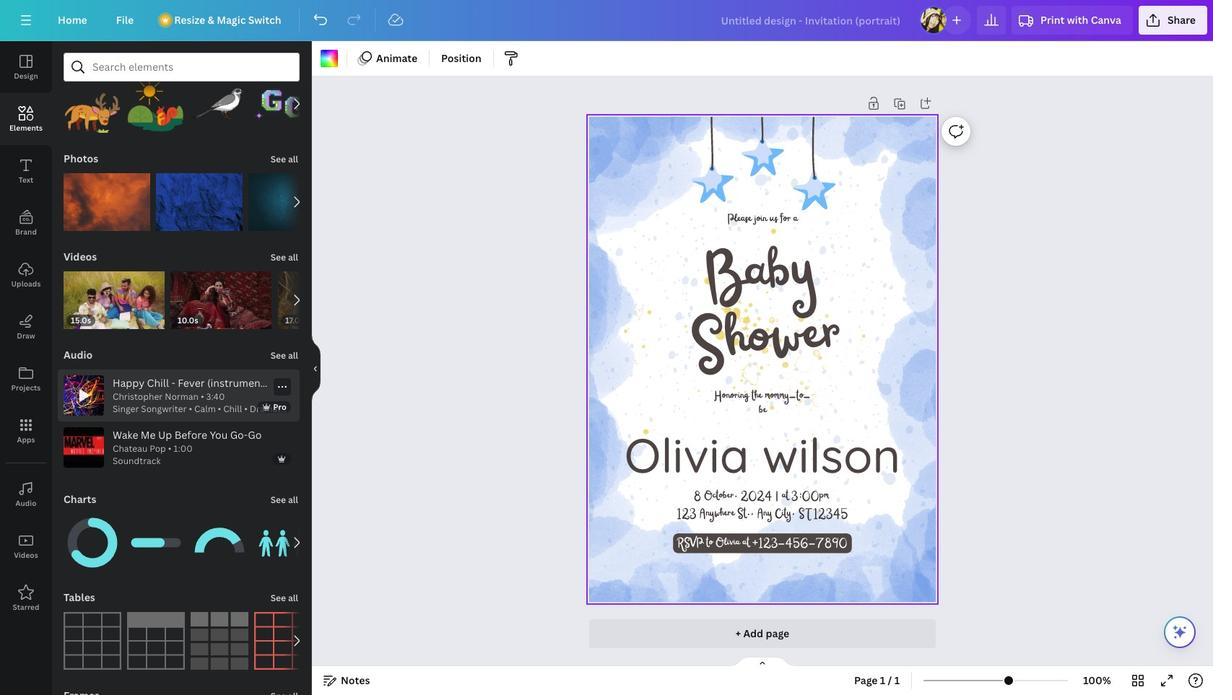 Task type: locate. For each thing, give the bounding box(es) containing it.
1
[[881, 674, 886, 688], [895, 674, 900, 688]]

see for charts
[[271, 494, 286, 506]]

10.0s group
[[171, 263, 272, 329]]

• for norman
[[201, 391, 204, 403]]

2 see all button from the top
[[269, 243, 300, 272]]

see for photos
[[271, 153, 286, 165]]

file button
[[105, 6, 145, 35]]

123
[[677, 507, 697, 522]]

audio button left charts
[[0, 469, 52, 521]]

charts
[[64, 493, 96, 506]]

videos right uploads button
[[64, 250, 97, 264]]

2 all from the top
[[288, 251, 298, 264]]

8 october, 2024 | at 3:00pm
[[694, 489, 829, 504]]

resize & magic switch
[[174, 13, 281, 27]]

3 all from the top
[[288, 350, 298, 362]]

see for audio
[[271, 350, 286, 362]]

+ add page
[[736, 627, 790, 641]]

draw button
[[0, 301, 52, 353]]

3:00pm
[[792, 489, 829, 504]]

5 see all button from the top
[[269, 584, 300, 613]]

see all button for charts
[[269, 485, 300, 514]]

be
[[759, 404, 767, 419]]

starred button
[[0, 573, 52, 625]]

17.0s group
[[278, 272, 379, 329]]

see all
[[271, 153, 298, 165], [271, 251, 298, 264], [271, 350, 298, 362], [271, 494, 298, 506], [271, 592, 298, 605]]

add this table to the canvas image
[[64, 613, 121, 670], [127, 613, 185, 670], [191, 613, 249, 670], [254, 613, 312, 670]]

1 all from the top
[[288, 153, 298, 165]]

0 horizontal spatial audio
[[15, 498, 37, 509]]

1 add this table to the canvas image from the left
[[64, 613, 121, 670]]

1 horizontal spatial •
[[201, 391, 204, 403]]

position button
[[436, 47, 488, 70]]

see all button
[[269, 144, 300, 173], [269, 243, 300, 272], [269, 341, 300, 370], [269, 485, 300, 514], [269, 584, 300, 613]]

group
[[64, 66, 121, 133], [127, 66, 185, 133], [191, 66, 249, 133], [254, 75, 312, 133], [64, 165, 150, 231], [156, 165, 243, 231], [248, 173, 335, 231], [64, 506, 121, 572], [191, 506, 249, 572], [127, 514, 185, 572], [254, 514, 312, 572]]

videos up starred button at bottom
[[14, 551, 38, 561]]

audio left charts button at bottom
[[15, 498, 37, 509]]

0 vertical spatial audio
[[64, 348, 93, 362]]

1 horizontal spatial at
[[782, 489, 789, 504]]

home
[[58, 13, 87, 27]]

olivia right to
[[716, 536, 740, 551]]

please
[[728, 212, 752, 227]]

5 see from the top
[[271, 592, 286, 605]]

456-
[[785, 536, 816, 551]]

pop
[[150, 443, 166, 455]]

brand
[[15, 227, 37, 237]]

10.0s
[[178, 315, 199, 326]]

4 see all button from the top
[[269, 485, 300, 514]]

tables
[[64, 591, 95, 605]]

1 horizontal spatial videos button
[[62, 243, 98, 272]]

Search elements search field
[[92, 53, 271, 81]]

rsvp
[[678, 536, 703, 551]]

0 horizontal spatial videos
[[14, 551, 38, 561]]

1 vertical spatial audio
[[15, 498, 37, 509]]

resize
[[174, 13, 205, 27]]

notes button
[[318, 670, 376, 693]]

#ffffff image
[[321, 50, 338, 67]]

15.0s
[[71, 315, 91, 326]]

4 see from the top
[[271, 494, 286, 506]]

see for videos
[[271, 251, 286, 264]]

at
[[782, 489, 789, 504], [743, 536, 750, 551]]

4 see all from the top
[[271, 494, 298, 506]]

videos button right uploads button
[[62, 243, 98, 272]]

0 vertical spatial •
[[201, 391, 204, 403]]

see all for audio
[[271, 350, 298, 362]]

3 see from the top
[[271, 350, 286, 362]]

0 horizontal spatial at
[[743, 536, 750, 551]]

2 1 from the left
[[895, 674, 900, 688]]

all for audio
[[288, 350, 298, 362]]

2 see from the top
[[271, 251, 286, 264]]

3 see all button from the top
[[269, 341, 300, 370]]

videos button
[[62, 243, 98, 272], [0, 521, 52, 573]]

1 vertical spatial audio button
[[0, 469, 52, 521]]

1 vertical spatial videos
[[14, 551, 38, 561]]

1 vertical spatial videos button
[[0, 521, 52, 573]]

at left +123-
[[743, 536, 750, 551]]

1 horizontal spatial videos
[[64, 250, 97, 264]]

add
[[744, 627, 764, 641]]

17.0s
[[285, 315, 304, 326]]

honoring the mommy-to- be
[[715, 389, 811, 419]]

0 vertical spatial videos button
[[62, 243, 98, 272]]

city,
[[775, 507, 796, 522]]

&
[[208, 13, 214, 27]]

videos inside side panel "tab list"
[[14, 551, 38, 561]]

see all button for audio
[[269, 341, 300, 370]]

5 all from the top
[[288, 592, 298, 605]]

before
[[175, 428, 207, 442]]

+
[[736, 627, 741, 641]]

3 see all from the top
[[271, 350, 298, 362]]

0 horizontal spatial 1
[[881, 674, 886, 688]]

at right |
[[782, 489, 789, 504]]

with
[[1068, 13, 1089, 27]]

• inside singer songwriter, calm, chill, dramatic, exciting, happy, inspiring, love, quirky, sad, sexy, 220 seconds element
[[201, 391, 204, 403]]

1 right /
[[895, 674, 900, 688]]

1 see all button from the top
[[269, 144, 300, 173]]

all
[[288, 153, 298, 165], [288, 251, 298, 264], [288, 350, 298, 362], [288, 494, 298, 506], [288, 592, 298, 605]]

any
[[757, 507, 772, 522]]

page
[[855, 674, 878, 688]]

/
[[888, 674, 892, 688]]

1 horizontal spatial audio button
[[62, 341, 94, 370]]

4 all from the top
[[288, 494, 298, 506]]

honoring
[[715, 389, 749, 404]]

all for photos
[[288, 153, 298, 165]]

• inside the chateau pop • 1:00 soundtrack
[[168, 443, 171, 455]]

all for charts
[[288, 494, 298, 506]]

1:00
[[174, 443, 193, 455]]

1 see from the top
[[271, 153, 286, 165]]

• left 3:40
[[201, 391, 204, 403]]

position
[[441, 51, 482, 65]]

anywhere
[[700, 507, 735, 522]]

1 see all from the top
[[271, 153, 298, 165]]

magic
[[217, 13, 246, 27]]

canva assistant image
[[1172, 624, 1189, 642]]

chateau pop • 1:00 soundtrack
[[113, 443, 193, 468]]

-
[[172, 376, 175, 390]]

2 see all from the top
[[271, 251, 298, 264]]

draw
[[17, 331, 35, 341]]

videos
[[64, 250, 97, 264], [14, 551, 38, 561]]

olivia wilson
[[625, 425, 901, 485]]

home link
[[46, 6, 99, 35]]

audio button down 15.0s at top
[[62, 341, 94, 370]]

0 horizontal spatial •
[[168, 443, 171, 455]]

see
[[271, 153, 286, 165], [271, 251, 286, 264], [271, 350, 286, 362], [271, 494, 286, 506], [271, 592, 286, 605]]

switch
[[248, 13, 281, 27]]

a
[[794, 212, 798, 227]]

dark blue cement texture background image
[[156, 173, 243, 231]]

print
[[1041, 13, 1065, 27]]

audio
[[64, 348, 93, 362], [15, 498, 37, 509]]

5 see all from the top
[[271, 592, 298, 605]]

see all for photos
[[271, 153, 298, 165]]

1 horizontal spatial 1
[[895, 674, 900, 688]]

olivia up 8
[[625, 425, 749, 485]]

100% button
[[1074, 670, 1121, 693]]

0 horizontal spatial audio button
[[0, 469, 52, 521]]

0 vertical spatial videos
[[64, 250, 97, 264]]

october,
[[704, 489, 738, 504]]

+ add page button
[[590, 620, 936, 649]]

dark blue gradient texture background image
[[248, 173, 335, 231]]

soundtrack
[[113, 455, 161, 468]]

• right pop
[[168, 443, 171, 455]]

2024
[[741, 489, 773, 504]]

1 left /
[[881, 674, 886, 688]]

side panel tab list
[[0, 41, 52, 625]]

1 vertical spatial •
[[168, 443, 171, 455]]

7890
[[816, 536, 848, 551]]

audio down 15.0s at top
[[64, 348, 93, 362]]

3:40
[[206, 391, 225, 403]]

videos button up starred
[[0, 521, 52, 573]]

pro
[[273, 402, 287, 413]]

audio button
[[62, 341, 94, 370], [0, 469, 52, 521]]



Task type: describe. For each thing, give the bounding box(es) containing it.
design
[[14, 71, 38, 81]]

chill
[[147, 376, 169, 390]]

go-
[[230, 428, 248, 442]]

0 vertical spatial audio button
[[62, 341, 94, 370]]

for
[[781, 212, 791, 227]]

go
[[248, 428, 262, 442]]

Design title text field
[[710, 6, 914, 35]]

charts button
[[62, 485, 98, 514]]

100%
[[1084, 674, 1112, 688]]

print with canva button
[[1012, 6, 1133, 35]]

see all for videos
[[271, 251, 298, 264]]

audio inside side panel "tab list"
[[15, 498, 37, 509]]

show pages image
[[728, 657, 798, 668]]

1 vertical spatial at
[[743, 536, 750, 551]]

apps
[[17, 435, 35, 445]]

1 vertical spatial olivia
[[716, 536, 740, 551]]

shower
[[687, 295, 844, 392]]

me
[[141, 428, 156, 442]]

8
[[694, 489, 701, 504]]

st.,
[[737, 507, 755, 522]]

apps button
[[0, 405, 52, 457]]

wilson
[[763, 425, 901, 485]]

animate button
[[353, 47, 423, 70]]

hide image
[[311, 334, 321, 403]]

please join us for a
[[728, 212, 798, 227]]

|
[[776, 489, 779, 504]]

rsvp to olivia at +123-456-7890
[[678, 536, 848, 551]]

text
[[19, 175, 33, 185]]

• for pop
[[168, 443, 171, 455]]

you
[[210, 428, 228, 442]]

norman
[[165, 391, 199, 403]]

orange and gray clouds image
[[64, 173, 150, 231]]

happy chill - fever (instrumental)
[[113, 376, 277, 390]]

singer songwriter, calm, chill, dramatic, exciting, happy, inspiring, love, quirky, sad, sexy, 220 seconds element
[[113, 391, 288, 416]]

soundtrack, 60 seconds element
[[113, 443, 193, 468]]

15.0s group
[[64, 263, 165, 329]]

0 vertical spatial olivia
[[625, 425, 749, 485]]

projects
[[11, 383, 41, 393]]

join
[[754, 212, 767, 227]]

wake
[[113, 428, 138, 442]]

christopher norman • 3:40
[[113, 391, 225, 403]]

wake me up before you go-go
[[113, 428, 262, 442]]

projects button
[[0, 353, 52, 405]]

1 1 from the left
[[881, 674, 886, 688]]

see all for charts
[[271, 494, 298, 506]]

see all button for videos
[[269, 243, 300, 272]]

4 add this table to the canvas image from the left
[[254, 613, 312, 670]]

share button
[[1139, 6, 1208, 35]]

print with canva
[[1041, 13, 1122, 27]]

happy
[[113, 376, 145, 390]]

starred
[[13, 603, 39, 613]]

all for tables
[[288, 592, 298, 605]]

animate
[[376, 51, 418, 65]]

all for videos
[[288, 251, 298, 264]]

page
[[766, 627, 790, 641]]

see all button for photos
[[269, 144, 300, 173]]

uploads button
[[0, 249, 52, 301]]

elements
[[9, 123, 43, 133]]

mommy-
[[765, 389, 797, 404]]

0 vertical spatial at
[[782, 489, 789, 504]]

tables button
[[62, 584, 97, 613]]

christopher
[[113, 391, 163, 403]]

up
[[158, 428, 172, 442]]

12345
[[814, 507, 849, 522]]

file
[[116, 13, 134, 27]]

1 horizontal spatial audio
[[64, 348, 93, 362]]

brand button
[[0, 197, 52, 249]]

0 horizontal spatial videos button
[[0, 521, 52, 573]]

design button
[[0, 41, 52, 93]]

2 add this table to the canvas image from the left
[[127, 613, 185, 670]]

the
[[752, 389, 762, 404]]

fever
[[178, 376, 205, 390]]

st
[[799, 507, 811, 522]]

3 add this table to the canvas image from the left
[[191, 613, 249, 670]]

baby
[[702, 230, 819, 324]]

main menu bar
[[0, 0, 1214, 41]]

photos
[[64, 152, 98, 165]]

photos button
[[62, 144, 100, 173]]

elements button
[[0, 93, 52, 145]]

us
[[770, 212, 778, 227]]

to-
[[797, 389, 811, 404]]

see all for tables
[[271, 592, 298, 605]]

text button
[[0, 145, 52, 197]]

canva
[[1091, 13, 1122, 27]]

resize & magic switch button
[[151, 6, 293, 35]]

to
[[706, 536, 713, 551]]

(instrumental)
[[207, 376, 277, 390]]

see all button for tables
[[269, 584, 300, 613]]

notes
[[341, 674, 370, 688]]

chateau
[[113, 443, 148, 455]]

baby shower
[[687, 229, 844, 392]]

page 1 / 1
[[855, 674, 900, 688]]

123 anywhere st., any city, st 12345
[[677, 507, 849, 522]]

uploads
[[11, 279, 41, 289]]

see for tables
[[271, 592, 286, 605]]

share
[[1168, 13, 1196, 27]]



Task type: vqa. For each thing, say whether or not it's contained in the screenshot.
second the See all from the bottom
yes



